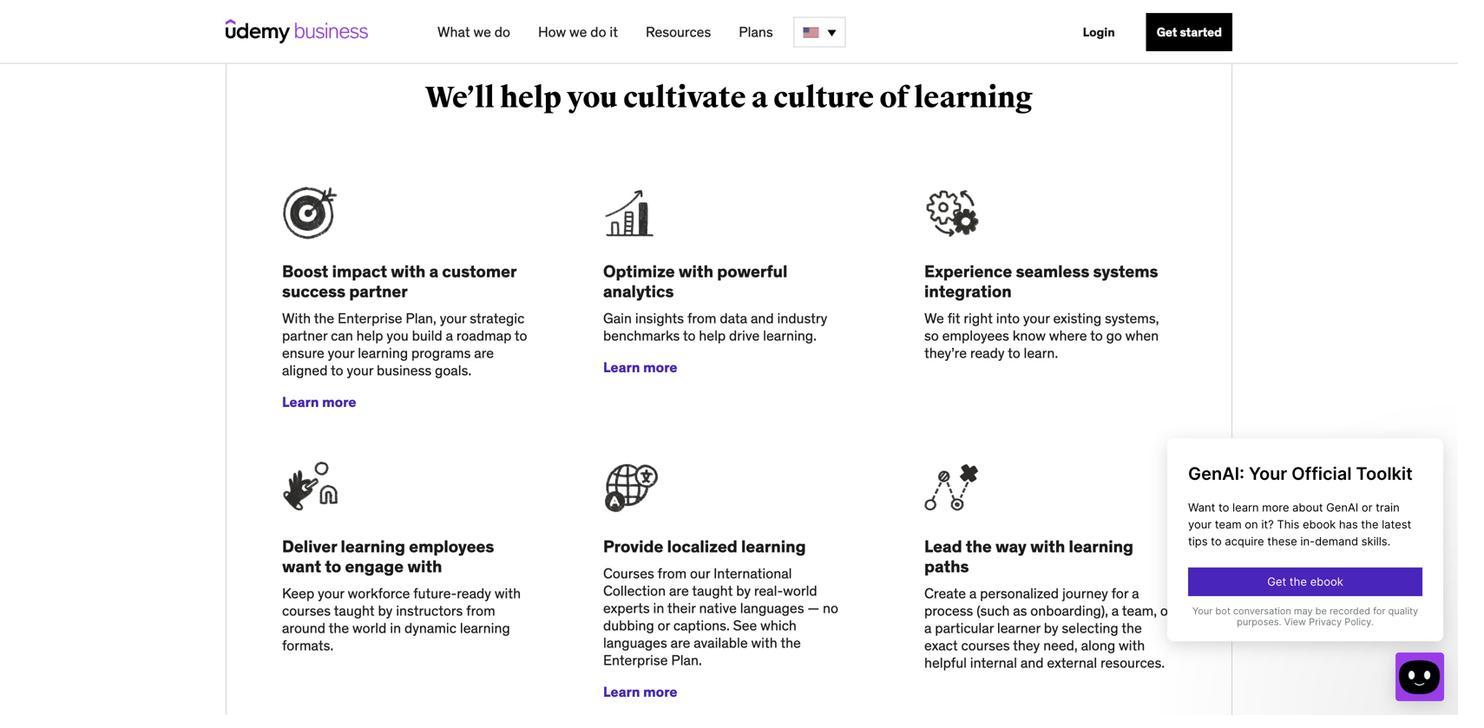 Task type: locate. For each thing, give the bounding box(es) containing it.
1 vertical spatial world
[[352, 619, 387, 637]]

go
[[1106, 327, 1122, 345]]

1 vertical spatial learn
[[282, 393, 319, 411]]

courses down (such
[[961, 637, 1010, 655]]

1 horizontal spatial do
[[590, 23, 606, 41]]

are down the their
[[671, 634, 690, 652]]

learn more for insights
[[603, 359, 677, 376]]

cultivate
[[623, 80, 746, 116]]

login
[[1083, 24, 1115, 40]]

0 horizontal spatial employees
[[409, 536, 494, 557]]

help left "drive"
[[699, 327, 726, 345]]

learning right can
[[358, 344, 408, 362]]

help right can
[[356, 327, 383, 345]]

by left instructors
[[378, 602, 393, 620]]

to
[[515, 327, 527, 345], [683, 327, 696, 345], [1090, 327, 1103, 345], [1008, 344, 1020, 362], [331, 362, 343, 379], [325, 556, 341, 577]]

and inside the optimize with powerful analytics gain insights from data and industry benchmarks to help drive learning.
[[751, 310, 774, 327]]

resources button
[[639, 16, 718, 48]]

more down aligned
[[322, 393, 356, 411]]

more for insights
[[643, 359, 677, 376]]

they
[[1013, 637, 1040, 655]]

world down workforce
[[352, 619, 387, 637]]

learn more link down the 'plan.'
[[603, 683, 677, 701]]

help
[[500, 80, 561, 116], [356, 327, 383, 345], [699, 327, 726, 345]]

to right roadmap
[[515, 327, 527, 345]]

for
[[1112, 585, 1129, 602]]

enterprise inside boost impact with a customer success partner with the enterprise plan, your strategic partner can help you build a roadmap to ensure your learning programs are aligned to your business goals.
[[338, 310, 402, 327]]

0 horizontal spatial languages
[[603, 634, 667, 652]]

in inside deliver learning employees want to engage with keep your workforce future-ready with courses taught by instructors from around the world in dynamic learning formats.
[[390, 619, 401, 637]]

courses
[[282, 602, 331, 620], [961, 637, 1010, 655]]

learning inside the provide localized learning courses from our international collection are taught by real-world experts in their native languages — no dubbing or captions. see which languages are available with the enterprise plan.
[[741, 536, 806, 557]]

0 vertical spatial taught
[[692, 582, 733, 600]]

learn down benchmarks
[[603, 359, 640, 376]]

1 horizontal spatial enterprise
[[603, 651, 668, 669]]

the right with
[[314, 310, 334, 327]]

0 vertical spatial more
[[643, 359, 677, 376]]

0 vertical spatial courses
[[282, 602, 331, 620]]

0 vertical spatial ready
[[970, 344, 1005, 362]]

1 horizontal spatial ready
[[970, 344, 1005, 362]]

are left our
[[669, 582, 689, 600]]

2 horizontal spatial by
[[1044, 619, 1058, 637]]

formats.
[[282, 637, 334, 655]]

taught inside the provide localized learning courses from our international collection are taught by real-world experts in their native languages — no dubbing or captions. see which languages are available with the enterprise plan.
[[692, 582, 733, 600]]

world left no
[[783, 582, 817, 600]]

0 horizontal spatial by
[[378, 602, 393, 620]]

boost
[[282, 261, 328, 282]]

you inside boost impact with a customer success partner with the enterprise plan, your strategic partner can help you build a roadmap to ensure your learning programs are aligned to your business goals.
[[387, 327, 409, 345]]

learn more link
[[603, 359, 677, 376], [282, 393, 356, 411], [603, 683, 677, 701]]

learn down aligned
[[282, 393, 319, 411]]

1 vertical spatial learn more link
[[282, 393, 356, 411]]

languages down international
[[740, 599, 804, 617]]

learn more down benchmarks
[[603, 359, 677, 376]]

the inside deliver learning employees want to engage with keep your workforce future-ready with courses taught by instructors from around the world in dynamic learning formats.
[[329, 619, 349, 637]]

by right they
[[1044, 619, 1058, 637]]

2 vertical spatial from
[[466, 602, 495, 620]]

learn down dubbing
[[603, 683, 640, 701]]

right
[[964, 310, 993, 327]]

0 horizontal spatial taught
[[334, 602, 375, 620]]

0 horizontal spatial enterprise
[[338, 310, 402, 327]]

benchmarks
[[603, 327, 680, 345]]

1 horizontal spatial taught
[[692, 582, 733, 600]]

more down the 'plan.'
[[643, 683, 677, 701]]

to right aligned
[[331, 362, 343, 379]]

your right plan,
[[440, 310, 466, 327]]

with left the powerful
[[679, 261, 713, 282]]

1 horizontal spatial world
[[783, 582, 817, 600]]

your right keep
[[318, 585, 344, 602]]

0 vertical spatial enterprise
[[338, 310, 402, 327]]

2 vertical spatial learn
[[603, 683, 640, 701]]

help inside the optimize with powerful analytics gain insights from data and industry benchmarks to help drive learning.
[[699, 327, 726, 345]]

1 vertical spatial from
[[658, 565, 687, 582]]

ready
[[970, 344, 1005, 362], [457, 585, 491, 602]]

your right into
[[1023, 310, 1050, 327]]

international
[[714, 565, 792, 582]]

0 vertical spatial world
[[783, 582, 817, 600]]

0 vertical spatial you
[[567, 80, 618, 116]]

are right 'goals.'
[[474, 344, 494, 362]]

the
[[314, 310, 334, 327], [966, 536, 992, 557], [329, 619, 349, 637], [1122, 619, 1142, 637], [781, 634, 801, 652]]

the right around
[[329, 619, 349, 637]]

1 vertical spatial courses
[[961, 637, 1010, 655]]

1 horizontal spatial languages
[[740, 599, 804, 617]]

learn more down the 'plan.'
[[603, 683, 677, 701]]

more for our
[[643, 683, 677, 701]]

1 vertical spatial you
[[387, 327, 409, 345]]

by
[[736, 582, 751, 600], [378, 602, 393, 620], [1044, 619, 1058, 637]]

1 vertical spatial in
[[390, 619, 401, 637]]

0 vertical spatial learn
[[603, 359, 640, 376]]

1 horizontal spatial we
[[569, 23, 587, 41]]

to left go
[[1090, 327, 1103, 345]]

0 horizontal spatial do
[[495, 23, 510, 41]]

2 we from the left
[[569, 23, 587, 41]]

0 horizontal spatial you
[[387, 327, 409, 345]]

deliver
[[282, 536, 337, 557]]

0 horizontal spatial or
[[658, 617, 670, 635]]

a right build at the left of page
[[446, 327, 453, 345]]

learning inside boost impact with a customer success partner with the enterprise plan, your strategic partner can help you build a roadmap to ensure your learning programs are aligned to your business goals.
[[358, 344, 408, 362]]

with right impact
[[391, 261, 426, 282]]

in
[[653, 599, 664, 617], [390, 619, 401, 637]]

0 vertical spatial languages
[[740, 599, 804, 617]]

0 vertical spatial from
[[687, 310, 716, 327]]

enterprise down impact
[[338, 310, 402, 327]]

1 vertical spatial taught
[[334, 602, 375, 620]]

with
[[282, 310, 311, 327]]

to left learn. on the right of the page
[[1008, 344, 1020, 362]]

more down benchmarks
[[643, 359, 677, 376]]

optimize with powerful analytics gain insights from data and industry benchmarks to help drive learning.
[[603, 261, 827, 345]]

1 vertical spatial learn more
[[282, 393, 356, 411]]

a left customer
[[429, 261, 438, 282]]

2 vertical spatial learn more link
[[603, 683, 677, 701]]

with right the available
[[751, 634, 777, 652]]

0 vertical spatial employees
[[942, 327, 1009, 345]]

1 horizontal spatial employees
[[942, 327, 1009, 345]]

taught down engage on the bottom left of page
[[334, 602, 375, 620]]

1 vertical spatial enterprise
[[603, 651, 668, 669]]

impact
[[332, 261, 387, 282]]

learn for insights
[[603, 359, 640, 376]]

from inside the provide localized learning courses from our international collection are taught by real-world experts in their native languages — no dubbing or captions. see which languages are available with the enterprise plan.
[[658, 565, 687, 582]]

strategic
[[470, 310, 525, 327]]

world
[[783, 582, 817, 600], [352, 619, 387, 637]]

real-
[[754, 582, 783, 600]]

to right want
[[325, 556, 341, 577]]

provide localized learning courses from our international collection are taught by real-world experts in their native languages — no dubbing or captions. see which languages are available with the enterprise plan.
[[603, 536, 838, 669]]

1 horizontal spatial or
[[1160, 602, 1173, 620]]

1 do from the left
[[495, 23, 510, 41]]

do inside the "how we do it" popup button
[[590, 23, 606, 41]]

no
[[823, 599, 838, 617]]

a left team,
[[1112, 602, 1119, 620]]

we right how at top left
[[569, 23, 587, 41]]

fit
[[948, 310, 960, 327]]

do left it
[[590, 23, 606, 41]]

1 horizontal spatial in
[[653, 599, 664, 617]]

learning up journey
[[1069, 536, 1134, 557]]

learn more down aligned
[[282, 393, 356, 411]]

0 horizontal spatial we
[[473, 23, 491, 41]]

process
[[924, 602, 973, 620]]

1 vertical spatial partner
[[282, 327, 327, 345]]

2 do from the left
[[590, 23, 606, 41]]

we'll help you cultivate a culture of learning
[[425, 80, 1033, 116]]

1 horizontal spatial by
[[736, 582, 751, 600]]

the inside boost impact with a customer success partner with the enterprise plan, your strategic partner can help you build a roadmap to ensure your learning programs are aligned to your business goals.
[[314, 310, 334, 327]]

1 horizontal spatial and
[[1021, 654, 1044, 672]]

know
[[1013, 327, 1046, 345]]

1 vertical spatial languages
[[603, 634, 667, 652]]

learn more link down benchmarks
[[603, 359, 677, 376]]

by inside deliver learning employees want to engage with keep your workforce future-ready with courses taught by instructors from around the world in dynamic learning formats.
[[378, 602, 393, 620]]

experience seamless systems integration we fit right into your existing systems, so employees know where to go when they're ready to learn.
[[924, 261, 1159, 362]]

your
[[440, 310, 466, 327], [1023, 310, 1050, 327], [328, 344, 354, 362], [347, 362, 373, 379], [318, 585, 344, 602]]

systems
[[1093, 261, 1158, 282]]

2 vertical spatial learn more
[[603, 683, 677, 701]]

from right future-
[[466, 602, 495, 620]]

1 vertical spatial more
[[322, 393, 356, 411]]

0 vertical spatial and
[[751, 310, 774, 327]]

courses up formats.
[[282, 602, 331, 620]]

and down learner
[[1021, 654, 1044, 672]]

learn more for success
[[282, 393, 356, 411]]

0 horizontal spatial partner
[[282, 327, 327, 345]]

with inside the optimize with powerful analytics gain insights from data and industry benchmarks to help drive learning.
[[679, 261, 713, 282]]

0 horizontal spatial help
[[356, 327, 383, 345]]

to left data
[[683, 327, 696, 345]]

employees right so
[[942, 327, 1009, 345]]

how we do it
[[538, 23, 618, 41]]

lead the way with learning paths create a personalized journey for a process (such as onboarding), a team, or a particular learner by selecting the exact courses they need, along with helpful internal and external resources.
[[924, 536, 1173, 672]]

dynamic
[[404, 619, 457, 637]]

learn more link down aligned
[[282, 393, 356, 411]]

where
[[1049, 327, 1087, 345]]

0 horizontal spatial courses
[[282, 602, 331, 620]]

or right team,
[[1160, 602, 1173, 620]]

from left our
[[658, 565, 687, 582]]

do
[[495, 23, 510, 41], [590, 23, 606, 41]]

customer
[[442, 261, 517, 282]]

courses
[[603, 565, 654, 582]]

aligned
[[282, 362, 328, 379]]

0 horizontal spatial world
[[352, 619, 387, 637]]

2 vertical spatial more
[[643, 683, 677, 701]]

from left data
[[687, 310, 716, 327]]

in left dynamic
[[390, 619, 401, 637]]

by inside the provide localized learning courses from our international collection are taught by real-world experts in their native languages — no dubbing or captions. see which languages are available with the enterprise plan.
[[736, 582, 751, 600]]

or
[[1160, 602, 1173, 620], [658, 617, 670, 635]]

learning right "of"
[[914, 80, 1033, 116]]

taught up the captions.
[[692, 582, 733, 600]]

selecting
[[1062, 619, 1119, 637]]

or right dubbing
[[658, 617, 670, 635]]

see
[[733, 617, 757, 635]]

in left the their
[[653, 599, 664, 617]]

we right what
[[473, 23, 491, 41]]

of
[[880, 80, 909, 116]]

0 vertical spatial learn more
[[603, 359, 677, 376]]

you down the "how we do it" popup button
[[567, 80, 618, 116]]

workforce
[[348, 585, 410, 602]]

are inside boost impact with a customer success partner with the enterprise plan, your strategic partner can help you build a roadmap to ensure your learning programs are aligned to your business goals.
[[474, 344, 494, 362]]

1 vertical spatial ready
[[457, 585, 491, 602]]

get started
[[1157, 24, 1222, 40]]

help inside boost impact with a customer success partner with the enterprise plan, your strategic partner can help you build a roadmap to ensure your learning programs are aligned to your business goals.
[[356, 327, 383, 345]]

help down how at top left
[[500, 80, 561, 116]]

existing
[[1053, 310, 1102, 327]]

0 vertical spatial partner
[[349, 281, 408, 302]]

do inside what we do popup button
[[495, 23, 510, 41]]

the right see
[[781, 634, 801, 652]]

a right create
[[969, 585, 977, 602]]

future-
[[413, 585, 457, 602]]

1 horizontal spatial courses
[[961, 637, 1010, 655]]

native
[[699, 599, 737, 617]]

experience
[[924, 261, 1012, 282]]

are
[[474, 344, 494, 362], [669, 582, 689, 600], [671, 634, 690, 652]]

languages down experts
[[603, 634, 667, 652]]

keep
[[282, 585, 314, 602]]

the left way
[[966, 536, 992, 557]]

by left real-
[[736, 582, 751, 600]]

enterprise down dubbing
[[603, 651, 668, 669]]

0 horizontal spatial in
[[390, 619, 401, 637]]

2 horizontal spatial help
[[699, 327, 726, 345]]

do right what
[[495, 23, 510, 41]]

courses inside deliver learning employees want to engage with keep your workforce future-ready with courses taught by instructors from around the world in dynamic learning formats.
[[282, 602, 331, 620]]

around
[[282, 619, 326, 637]]

1 we from the left
[[473, 23, 491, 41]]

started
[[1180, 24, 1222, 40]]

partner up plan,
[[349, 281, 408, 302]]

powerful
[[717, 261, 788, 282]]

partner up aligned
[[282, 327, 327, 345]]

and right data
[[751, 310, 774, 327]]

0 vertical spatial are
[[474, 344, 494, 362]]

internal
[[970, 654, 1017, 672]]

employees up future-
[[409, 536, 494, 557]]

employees inside experience seamless systems integration we fit right into your existing systems, so employees know where to go when they're ready to learn.
[[942, 327, 1009, 345]]

with
[[391, 261, 426, 282], [679, 261, 713, 282], [1030, 536, 1065, 557], [407, 556, 442, 577], [495, 585, 521, 602], [751, 634, 777, 652], [1119, 637, 1145, 655]]

want
[[282, 556, 321, 577]]

can
[[331, 327, 353, 345]]

1 vertical spatial employees
[[409, 536, 494, 557]]

localized
[[667, 536, 738, 557]]

partner
[[349, 281, 408, 302], [282, 327, 327, 345]]

roadmap
[[456, 327, 512, 345]]

we for what
[[473, 23, 491, 41]]

we for how
[[569, 23, 587, 41]]

0 vertical spatial in
[[653, 599, 664, 617]]

0 horizontal spatial and
[[751, 310, 774, 327]]

learn for our
[[603, 683, 640, 701]]

0 vertical spatial learn more link
[[603, 359, 677, 376]]

0 horizontal spatial ready
[[457, 585, 491, 602]]

taught
[[692, 582, 733, 600], [334, 602, 375, 620]]

journey
[[1062, 585, 1108, 602]]

learning right dynamic
[[460, 619, 510, 637]]

1 vertical spatial and
[[1021, 654, 1044, 672]]

you left build at the left of page
[[387, 327, 409, 345]]

1 vertical spatial are
[[669, 582, 689, 600]]

or inside "lead the way with learning paths create a personalized journey for a process (such as onboarding), a team, or a particular learner by selecting the exact courses they need, along with helpful internal and external resources."
[[1160, 602, 1173, 620]]

learning up international
[[741, 536, 806, 557]]



Task type: vqa. For each thing, say whether or not it's contained in the screenshot.
the right employees
yes



Task type: describe. For each thing, give the bounding box(es) containing it.
learn more for our
[[603, 683, 677, 701]]

onboarding),
[[1031, 602, 1108, 620]]

a left culture
[[752, 80, 768, 116]]

udemy business image
[[226, 19, 368, 43]]

insights
[[635, 310, 684, 327]]

do for what we do
[[495, 23, 510, 41]]

personalized
[[980, 585, 1059, 602]]

a right the for
[[1132, 585, 1139, 602]]

engage
[[345, 556, 404, 577]]

with inside boost impact with a customer success partner with the enterprise plan, your strategic partner can help you build a roadmap to ensure your learning programs are aligned to your business goals.
[[391, 261, 426, 282]]

so
[[924, 327, 939, 345]]

learner
[[997, 619, 1041, 637]]

learn more link for success
[[282, 393, 356, 411]]

with right way
[[1030, 536, 1065, 557]]

with right future-
[[495, 585, 521, 602]]

optimize
[[603, 261, 675, 282]]

team,
[[1122, 602, 1157, 620]]

instructors
[[396, 602, 463, 620]]

way
[[996, 536, 1027, 557]]

a left particular
[[924, 619, 932, 637]]

it
[[610, 23, 618, 41]]

to inside deliver learning employees want to engage with keep your workforce future-ready with courses taught by instructors from around the world in dynamic learning formats.
[[325, 556, 341, 577]]

with up future-
[[407, 556, 442, 577]]

create
[[924, 585, 966, 602]]

integration
[[924, 281, 1012, 302]]

they're
[[924, 344, 967, 362]]

how we do it button
[[531, 16, 625, 48]]

by inside "lead the way with learning paths create a personalized journey for a process (such as onboarding), a team, or a particular learner by selecting the exact courses they need, along with helpful internal and external resources."
[[1044, 619, 1058, 637]]

enterprise inside the provide localized learning courses from our international collection are taught by real-world experts in their native languages — no dubbing or captions. see which languages are available with the enterprise plan.
[[603, 651, 668, 669]]

data
[[720, 310, 747, 327]]

1 horizontal spatial help
[[500, 80, 561, 116]]

your inside experience seamless systems integration we fit right into your existing systems, so employees know where to go when they're ready to learn.
[[1023, 310, 1050, 327]]

when
[[1125, 327, 1159, 345]]

industry
[[777, 310, 827, 327]]

learn.
[[1024, 344, 1058, 362]]

learning inside "lead the way with learning paths create a personalized journey for a process (such as onboarding), a team, or a particular learner by selecting the exact courses they need, along with helpful internal and external resources."
[[1069, 536, 1134, 557]]

what
[[437, 23, 470, 41]]

captions.
[[673, 617, 730, 635]]

world inside deliver learning employees want to engage with keep your workforce future-ready with courses taught by instructors from around the world in dynamic learning formats.
[[352, 619, 387, 637]]

available
[[694, 634, 748, 652]]

need,
[[1043, 637, 1078, 655]]

boost impact with a customer success partner with the enterprise plan, your strategic partner can help you build a roadmap to ensure your learning programs are aligned to your business goals.
[[282, 261, 527, 379]]

paths
[[924, 556, 969, 577]]

drive
[[729, 327, 760, 345]]

into
[[996, 310, 1020, 327]]

helpful
[[924, 654, 967, 672]]

2 vertical spatial are
[[671, 634, 690, 652]]

what we do
[[437, 23, 510, 41]]

we
[[924, 310, 944, 327]]

culture
[[774, 80, 874, 116]]

login button
[[1072, 13, 1125, 51]]

1 horizontal spatial you
[[567, 80, 618, 116]]

we'll
[[425, 80, 495, 116]]

collection
[[603, 582, 666, 600]]

get started link
[[1146, 13, 1233, 51]]

from inside the optimize with powerful analytics gain insights from data and industry benchmarks to help drive learning.
[[687, 310, 716, 327]]

more for success
[[322, 393, 356, 411]]

to inside the optimize with powerful analytics gain insights from data and industry benchmarks to help drive learning.
[[683, 327, 696, 345]]

get
[[1157, 24, 1177, 40]]

with inside the provide localized learning courses from our international collection are taught by real-world experts in their native languages — no dubbing or captions. see which languages are available with the enterprise plan.
[[751, 634, 777, 652]]

gain
[[603, 310, 632, 327]]

1 horizontal spatial partner
[[349, 281, 408, 302]]

ready inside deliver learning employees want to engage with keep your workforce future-ready with courses taught by instructors from around the world in dynamic learning formats.
[[457, 585, 491, 602]]

systems,
[[1105, 310, 1159, 327]]

menu navigation
[[424, 0, 1233, 64]]

dubbing
[[603, 617, 654, 635]]

with right along on the right of page
[[1119, 637, 1145, 655]]

the up resources.
[[1122, 619, 1142, 637]]

world inside the provide localized learning courses from our international collection are taught by real-world experts in their native languages — no dubbing or captions. see which languages are available with the enterprise plan.
[[783, 582, 817, 600]]

courses inside "lead the way with learning paths create a personalized journey for a process (such as onboarding), a team, or a particular learner by selecting the exact courses they need, along with helpful internal and external resources."
[[961, 637, 1010, 655]]

from inside deliver learning employees want to engage with keep your workforce future-ready with courses taught by instructors from around the world in dynamic learning formats.
[[466, 602, 495, 620]]

in inside the provide localized learning courses from our international collection are taught by real-world experts in their native languages — no dubbing or captions. see which languages are available with the enterprise plan.
[[653, 599, 664, 617]]

ready inside experience seamless systems integration we fit right into your existing systems, so employees know where to go when they're ready to learn.
[[970, 344, 1005, 362]]

do for how we do it
[[590, 23, 606, 41]]

resources
[[646, 23, 711, 41]]

learn for success
[[282, 393, 319, 411]]

how
[[538, 23, 566, 41]]

your right ensure
[[328, 344, 354, 362]]

your inside deliver learning employees want to engage with keep your workforce future-ready with courses taught by instructors from around the world in dynamic learning formats.
[[318, 585, 344, 602]]

learning.
[[763, 327, 817, 345]]

as
[[1013, 602, 1027, 620]]

exact
[[924, 637, 958, 655]]

deliver learning employees want to engage with keep your workforce future-ready with courses taught by instructors from around the world in dynamic learning formats.
[[282, 536, 521, 655]]

success
[[282, 281, 346, 302]]

the inside the provide localized learning courses from our international collection are taught by real-world experts in their native languages — no dubbing or captions. see which languages are available with the enterprise plan.
[[781, 634, 801, 652]]

goals.
[[435, 362, 471, 379]]

what we do button
[[431, 16, 517, 48]]

plan.
[[671, 651, 702, 669]]

plan,
[[406, 310, 436, 327]]

learn more link for our
[[603, 683, 677, 701]]

ensure
[[282, 344, 324, 362]]

taught inside deliver learning employees want to engage with keep your workforce future-ready with courses taught by instructors from around the world in dynamic learning formats.
[[334, 602, 375, 620]]

employees inside deliver learning employees want to engage with keep your workforce future-ready with courses taught by instructors from around the world in dynamic learning formats.
[[409, 536, 494, 557]]

your down can
[[347, 362, 373, 379]]

which
[[760, 617, 797, 635]]

or inside the provide localized learning courses from our international collection are taught by real-world experts in their native languages — no dubbing or captions. see which languages are available with the enterprise plan.
[[658, 617, 670, 635]]

(such
[[977, 602, 1010, 620]]

build
[[412, 327, 442, 345]]

and inside "lead the way with learning paths create a personalized journey for a process (such as onboarding), a team, or a particular learner by selecting the exact courses they need, along with helpful internal and external resources."
[[1021, 654, 1044, 672]]

particular
[[935, 619, 994, 637]]

lead
[[924, 536, 962, 557]]

learning up workforce
[[341, 536, 405, 557]]

along
[[1081, 637, 1115, 655]]

plans
[[739, 23, 773, 41]]

plans button
[[732, 16, 780, 48]]

learn more link for insights
[[603, 359, 677, 376]]

resources.
[[1101, 654, 1165, 672]]

provide
[[603, 536, 663, 557]]



